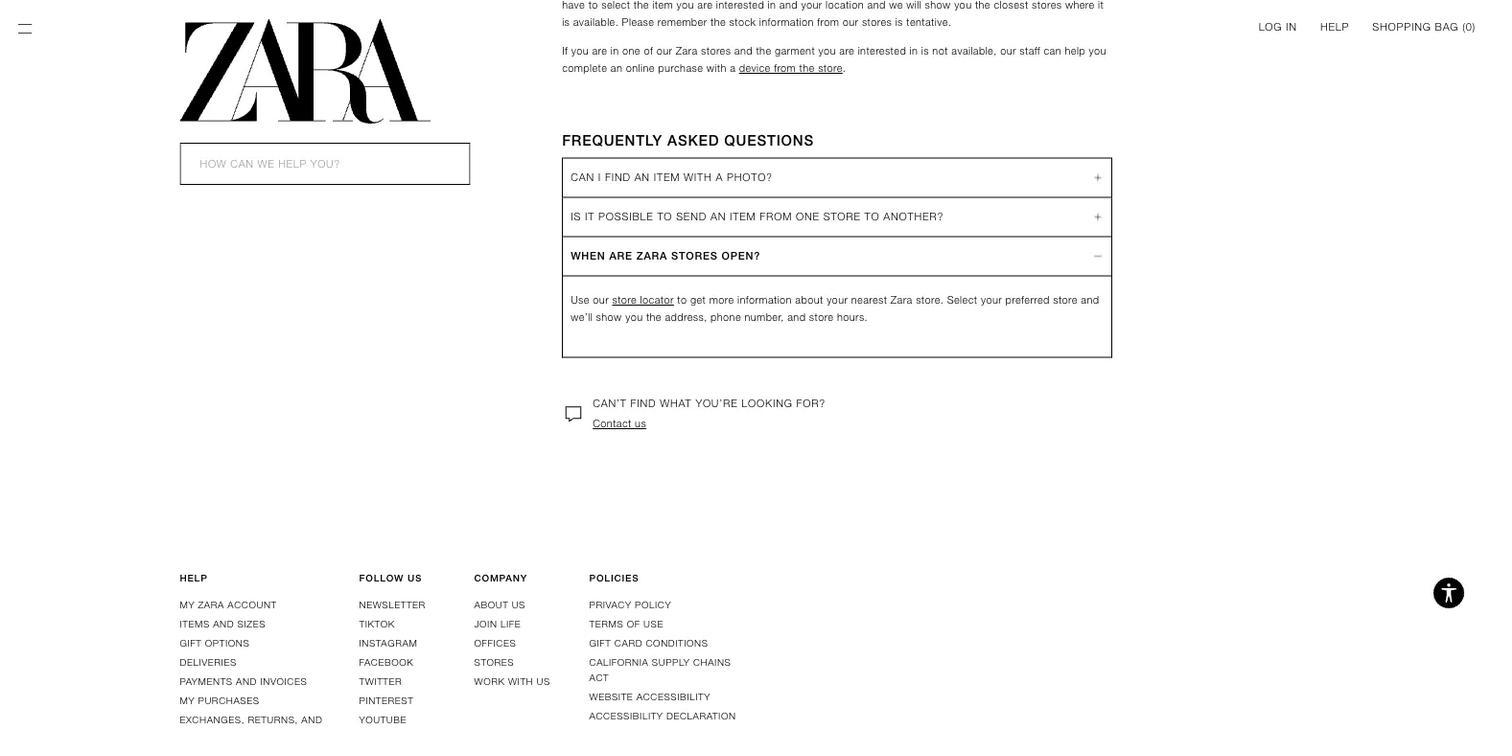 Task type: describe. For each thing, give the bounding box(es) containing it.
an inside is it possible to send an item from one store to another? dropdown button
[[710, 211, 726, 223]]

if
[[562, 45, 568, 57]]

tiktok
[[359, 619, 395, 630]]

policy
[[635, 600, 671, 611]]

privacy policy terms of use gift card conditions california supply chains act website accessibility accessibility declaration
[[589, 600, 736, 722]]

store locator link
[[612, 294, 674, 306]]

less image for can i find an item with a photo?
[[1087, 172, 1110, 183]]

can i find an item with a photo? button
[[563, 159, 1111, 197]]

declaration
[[666, 711, 736, 722]]

)
[[1472, 21, 1476, 33]]

log
[[1259, 21, 1282, 33]]

questions
[[724, 132, 814, 148]]

is
[[921, 45, 929, 57]]

1 are from the left
[[592, 45, 607, 57]]

us inside can't find what you're looking for? contact us
[[635, 418, 646, 430]]

0 vertical spatial help
[[1320, 21, 1349, 33]]

in
[[1286, 21, 1297, 33]]

0 horizontal spatial and
[[213, 619, 234, 630]]

with inside the if you are in one of our zara stores and the garment you are interested in is not available, our staff can help you complete an online purchase with a
[[706, 62, 727, 74]]

looking
[[742, 398, 793, 410]]

i
[[598, 171, 601, 183]]

the inside the if you are in one of our zara stores and the garment you are interested in is not available, our staff can help you complete an online purchase with a
[[756, 45, 771, 57]]

garment
[[775, 45, 815, 57]]

0
[[1466, 21, 1472, 33]]

zara for nearest
[[891, 294, 913, 306]]

from
[[774, 62, 796, 74]]

2 are from the left
[[839, 45, 855, 57]]

you right help
[[1089, 45, 1106, 57]]

device from the store link
[[739, 62, 843, 74]]

life
[[500, 619, 521, 630]]

are
[[609, 250, 633, 262]]

2 in from the left
[[910, 45, 918, 57]]

1 horizontal spatial our
[[656, 45, 672, 57]]

(
[[1462, 21, 1466, 33]]

you right garment
[[818, 45, 836, 57]]

0 vertical spatial accessibility
[[636, 692, 710, 703]]

item inside can i find an item with a photo? dropdown button
[[654, 171, 680, 183]]

stores
[[671, 250, 718, 262]]

sizes
[[237, 619, 266, 630]]

terms of use link
[[589, 619, 663, 630]]

accessibility declaration link
[[589, 711, 736, 722]]

address,
[[665, 311, 707, 323]]

phone
[[711, 311, 741, 323]]

deliveries
[[180, 657, 237, 669]]

to
[[677, 294, 687, 306]]

facebook link
[[359, 657, 414, 669]]

privacy policy link
[[589, 600, 671, 611]]

store inside availability of an in-store item element
[[818, 62, 843, 74]]

follow
[[359, 573, 404, 584]]

use
[[571, 294, 590, 306]]

accessibility image
[[1430, 574, 1468, 613]]

1 to from the left
[[657, 211, 672, 223]]

help
[[1065, 45, 1085, 57]]

california supply chains act link
[[589, 657, 731, 684]]

an
[[611, 62, 623, 74]]

facebook
[[359, 657, 414, 669]]

interested
[[858, 45, 906, 57]]

invoices
[[260, 676, 307, 688]]

a
[[730, 62, 736, 74]]

if you are in one of our zara stores and the garment you are interested in is not available, our staff can help you complete an online purchase with a
[[562, 45, 1110, 74]]

2 horizontal spatial and
[[301, 715, 323, 726]]

newsletter
[[359, 600, 426, 611]]

0 horizontal spatial our
[[593, 294, 609, 306]]

is
[[571, 211, 581, 223]]

1 my from the top
[[180, 600, 195, 611]]

my purchases link
[[180, 695, 260, 707]]

conditions
[[646, 638, 708, 649]]

payments and invoices link
[[180, 676, 307, 688]]

staff
[[1020, 45, 1040, 57]]

a
[[716, 171, 723, 183]]

instagram link
[[359, 638, 417, 649]]

find
[[631, 398, 656, 410]]

How can we help you? search field
[[180, 143, 470, 185]]

can't
[[593, 398, 627, 410]]

bag
[[1435, 21, 1459, 33]]

us right work
[[537, 676, 550, 688]]

hours.
[[837, 311, 868, 323]]

twitter link
[[359, 676, 402, 688]]

not
[[932, 45, 948, 57]]

less image for is it possible to send an item from one store to another?
[[1087, 211, 1110, 223]]

2 horizontal spatial our
[[1000, 45, 1016, 57]]

information
[[737, 294, 792, 306]]

.
[[843, 62, 846, 74]]

you inside to get more information about your nearest zara store. select your preferred store and we'll show you the address, phone number, and store hours.
[[625, 311, 643, 323]]

2 your from the left
[[981, 294, 1002, 306]]

exchanges, returns, and link
[[180, 715, 323, 730]]

0 status
[[1466, 21, 1472, 33]]

item inside is it possible to send an item from one store to another? dropdown button
[[730, 211, 756, 223]]

use our store locator
[[571, 294, 674, 306]]

gift
[[180, 638, 202, 649]]

1 vertical spatial accessibility
[[589, 711, 663, 722]]

shopping bag ( 0 )
[[1372, 21, 1476, 33]]

the inside to get more information about your nearest zara store. select your preferred store and we'll show you the address, phone number, and store hours.
[[646, 311, 662, 323]]

of
[[644, 45, 653, 57]]

and inside the if you are in one of our zara stores and the garment you are interested in is not available, our staff can help you complete an online purchase with a
[[734, 45, 753, 57]]

tiktok link
[[359, 619, 395, 630]]

website accessibility link
[[589, 692, 710, 703]]

about
[[795, 294, 823, 306]]

stores link
[[474, 657, 514, 669]]

zara inside dropdown button
[[636, 250, 668, 262]]

open?
[[722, 250, 761, 262]]

gift options link
[[180, 638, 250, 649]]

we'll
[[571, 311, 593, 323]]

2 horizontal spatial and
[[1081, 294, 1099, 306]]

you right if
[[571, 45, 589, 57]]

privacy
[[589, 600, 632, 611]]

is it possible to send an item from one store to another? button
[[563, 198, 1111, 236]]



Task type: locate. For each thing, give the bounding box(es) containing it.
0 horizontal spatial in
[[611, 45, 619, 57]]

0 horizontal spatial an
[[634, 171, 650, 183]]

us down find
[[635, 418, 646, 430]]

1 plus image from the top
[[1092, 166, 1104, 189]]

instagram
[[359, 638, 417, 649]]

device
[[739, 62, 771, 74]]

complete
[[562, 62, 607, 74]]

1 horizontal spatial an
[[710, 211, 726, 223]]

and down about
[[787, 311, 806, 323]]

can
[[571, 171, 594, 183]]

work with us link
[[474, 676, 550, 688]]

2 vertical spatial and
[[787, 311, 806, 323]]

1 vertical spatial less image
[[1087, 211, 1110, 223]]

when are zara stores open? button
[[563, 237, 1111, 276]]

and up options
[[213, 619, 234, 630]]

card
[[614, 638, 643, 649]]

log in link
[[1259, 19, 1297, 35]]

with right work
[[508, 676, 533, 688]]

photo?
[[727, 171, 773, 183]]

2 plus image from the top
[[1092, 205, 1104, 229]]

shopping
[[1372, 21, 1431, 33]]

youtube
[[359, 715, 407, 726]]

it
[[585, 211, 595, 223]]

my
[[180, 600, 195, 611], [180, 695, 195, 707]]

1 horizontal spatial zara
[[891, 294, 913, 306]]

when
[[571, 250, 606, 262]]

in left one
[[611, 45, 619, 57]]

0 vertical spatial with
[[706, 62, 727, 74]]

join life link
[[474, 619, 521, 630]]

1 vertical spatial zara
[[891, 294, 913, 306]]

you down store locator link
[[625, 311, 643, 323]]

availability of an in-store item element
[[562, 0, 1112, 92]]

1 horizontal spatial the
[[756, 45, 771, 57]]

your up hours.
[[827, 294, 848, 306]]

to right store
[[864, 211, 880, 223]]

locator
[[640, 294, 674, 306]]

what
[[660, 398, 692, 410]]

your right select at right
[[981, 294, 1002, 306]]

are up complete
[[592, 45, 607, 57]]

1 horizontal spatial item
[[730, 211, 756, 223]]

an
[[634, 171, 650, 183], [710, 211, 726, 223]]

open menu image
[[15, 19, 35, 38]]

less image inside is it possible to send an item from one store to another? dropdown button
[[1087, 211, 1110, 223]]

2 vertical spatial and
[[301, 715, 323, 726]]

zara right are
[[636, 250, 668, 262]]

in
[[611, 45, 619, 57], [910, 45, 918, 57]]

plus image
[[1092, 166, 1104, 189], [1092, 205, 1104, 229]]

0 horizontal spatial zara
[[676, 45, 698, 57]]

zara
[[636, 250, 668, 262], [198, 600, 224, 611]]

online
[[626, 62, 655, 74]]

our right of
[[656, 45, 672, 57]]

my down payments
[[180, 695, 195, 707]]

us
[[635, 418, 646, 430], [407, 573, 422, 584], [512, 600, 525, 611], [537, 676, 550, 688]]

my zara account link
[[180, 600, 277, 611]]

store
[[818, 62, 843, 74], [612, 294, 637, 306], [1053, 294, 1078, 306], [809, 311, 834, 323]]

accessibility
[[636, 692, 710, 703], [589, 711, 663, 722]]

us right follow
[[407, 573, 422, 584]]

0 vertical spatial and
[[734, 45, 753, 57]]

plus image inside is it possible to send an item from one store to another? dropdown button
[[1092, 205, 1104, 229]]

pinterest
[[359, 695, 414, 707]]

with inside 'about us join life offices stores work with us'
[[508, 676, 533, 688]]

accessibility up accessibility declaration link
[[636, 692, 710, 703]]

and right returns,
[[301, 715, 323, 726]]

item left the with
[[654, 171, 680, 183]]

accessibility down website
[[589, 711, 663, 722]]

an right send
[[710, 211, 726, 223]]

1 horizontal spatial to
[[864, 211, 880, 223]]

0 vertical spatial less image
[[1087, 172, 1110, 183]]

1 vertical spatial zara
[[198, 600, 224, 611]]

log in
[[1259, 21, 1297, 33]]

find
[[605, 171, 631, 183]]

plus image inside can i find an item with a photo? dropdown button
[[1092, 166, 1104, 189]]

join
[[474, 619, 497, 630]]

work
[[474, 676, 505, 688]]

and
[[734, 45, 753, 57], [1081, 294, 1099, 306], [787, 311, 806, 323]]

0 horizontal spatial zara
[[198, 600, 224, 611]]

1 vertical spatial help
[[180, 573, 208, 584]]

to left send
[[657, 211, 672, 223]]

1 horizontal spatial are
[[839, 45, 855, 57]]

purchases
[[198, 695, 260, 707]]

0 vertical spatial and
[[213, 619, 234, 630]]

about us link
[[474, 600, 525, 611]]

you're
[[696, 398, 738, 410]]

my up items
[[180, 600, 195, 611]]

company
[[474, 573, 527, 584]]

0 horizontal spatial to
[[657, 211, 672, 223]]

an inside can i find an item with a photo? dropdown button
[[634, 171, 650, 183]]

0 vertical spatial the
[[756, 45, 771, 57]]

an right the find
[[634, 171, 650, 183]]

newsletter tiktok instagram facebook twitter pinterest youtube
[[359, 600, 426, 726]]

help up 'my zara account' link
[[180, 573, 208, 584]]

0 horizontal spatial help
[[180, 573, 208, 584]]

is it possible to send an item from one store to another?
[[571, 211, 944, 223]]

store.
[[916, 294, 944, 306]]

1 vertical spatial my
[[180, 695, 195, 707]]

for?
[[796, 398, 826, 410]]

twitter
[[359, 676, 402, 688]]

1 horizontal spatial and
[[787, 311, 806, 323]]

exchanges,
[[180, 715, 245, 726]]

another?
[[883, 211, 944, 223]]

purchase
[[658, 62, 703, 74]]

select
[[947, 294, 977, 306]]

with left a
[[706, 62, 727, 74]]

available,
[[951, 45, 997, 57]]

the up 'device'
[[756, 45, 771, 57]]

pinterest link
[[359, 695, 414, 707]]

2 horizontal spatial the
[[799, 62, 815, 74]]

store
[[823, 211, 861, 223]]

zara up the items and sizes link
[[198, 600, 224, 611]]

0 vertical spatial item
[[654, 171, 680, 183]]

one
[[796, 211, 820, 223]]

1 horizontal spatial help
[[1320, 21, 1349, 33]]

our up show at the left top of the page
[[593, 294, 609, 306]]

with
[[684, 171, 712, 183]]

1 your from the left
[[827, 294, 848, 306]]

1 horizontal spatial in
[[910, 45, 918, 57]]

0 vertical spatial my
[[180, 600, 195, 611]]

of
[[627, 619, 640, 630]]

0 vertical spatial an
[[634, 171, 650, 183]]

one
[[622, 45, 640, 57]]

2 to from the left
[[864, 211, 880, 223]]

0 horizontal spatial item
[[654, 171, 680, 183]]

1 horizontal spatial with
[[706, 62, 727, 74]]

youtube link
[[359, 715, 407, 726]]

about us join life offices stores work with us
[[474, 600, 550, 688]]

2 vertical spatial less image
[[1092, 245, 1104, 268]]

1 in from the left
[[611, 45, 619, 57]]

less image inside can i find an item with a photo? dropdown button
[[1087, 172, 1110, 183]]

1 vertical spatial and
[[236, 676, 257, 688]]

gift card conditions link
[[589, 638, 708, 649]]

in left "is"
[[910, 45, 918, 57]]

0 vertical spatial zara
[[636, 250, 668, 262]]

1 horizontal spatial zara
[[636, 250, 668, 262]]

and up purchases
[[236, 676, 257, 688]]

the down locator
[[646, 311, 662, 323]]

0 horizontal spatial and
[[734, 45, 753, 57]]

show
[[596, 311, 622, 323]]

frequently asked questions
[[562, 132, 814, 148]]

zara logo united states. image
[[180, 19, 431, 124]]

with
[[706, 62, 727, 74], [508, 676, 533, 688]]

from
[[760, 211, 792, 223]]

payments
[[180, 676, 233, 688]]

and up a
[[734, 45, 753, 57]]

zara for our
[[676, 45, 698, 57]]

and right preferred
[[1081, 294, 1099, 306]]

0 horizontal spatial the
[[646, 311, 662, 323]]

deliveries link
[[180, 657, 237, 669]]

zara inside to get more information about your nearest zara store. select your preferred store and we'll show you the address, phone number, and store hours.
[[891, 294, 913, 306]]

1 horizontal spatial your
[[981, 294, 1002, 306]]

1 vertical spatial item
[[730, 211, 756, 223]]

items and sizes link
[[180, 619, 266, 630]]

0 vertical spatial zara
[[676, 45, 698, 57]]

zara up "purchase"
[[676, 45, 698, 57]]

1 vertical spatial plus image
[[1092, 205, 1104, 229]]

account
[[228, 600, 277, 611]]

plus image for is it possible to send an item from one store to another?
[[1092, 205, 1104, 229]]

the down garment
[[799, 62, 815, 74]]

help link
[[1320, 19, 1349, 35]]

are up .
[[839, 45, 855, 57]]

0 horizontal spatial with
[[508, 676, 533, 688]]

offices
[[474, 638, 516, 649]]

less image inside when are zara stores open? dropdown button
[[1092, 245, 1104, 268]]

plus image for can i find an item with a photo?
[[1092, 166, 1104, 189]]

zara left the store.
[[891, 294, 913, 306]]

less image
[[1087, 172, 1110, 183], [1087, 211, 1110, 223], [1092, 245, 1104, 268]]

terms
[[589, 619, 624, 630]]

our left staff
[[1000, 45, 1016, 57]]

chains
[[693, 657, 731, 669]]

returns,
[[248, 715, 298, 726]]

1 vertical spatial the
[[799, 62, 815, 74]]

are
[[592, 45, 607, 57], [839, 45, 855, 57]]

can't find what you're looking for? contact us
[[593, 398, 826, 430]]

us up life
[[512, 600, 525, 611]]

zara inside the if you are in one of our zara stores and the garment you are interested in is not available, our staff can help you complete an online purchase with a
[[676, 45, 698, 57]]

2 my from the top
[[180, 695, 195, 707]]

0 horizontal spatial your
[[827, 294, 848, 306]]

0 horizontal spatial are
[[592, 45, 607, 57]]

1 vertical spatial with
[[508, 676, 533, 688]]

the
[[756, 45, 771, 57], [799, 62, 815, 74], [646, 311, 662, 323]]

0 vertical spatial plus image
[[1092, 166, 1104, 189]]

act
[[589, 672, 609, 684]]

1 horizontal spatial and
[[236, 676, 257, 688]]

2 vertical spatial the
[[646, 311, 662, 323]]

more
[[709, 294, 734, 306]]

1 vertical spatial an
[[710, 211, 726, 223]]

zara inside the my zara account items and sizes gift options deliveries payments and invoices my purchases exchanges, returns, and
[[198, 600, 224, 611]]

asked
[[667, 132, 720, 148]]

1 vertical spatial and
[[1081, 294, 1099, 306]]

item left from
[[730, 211, 756, 223]]

help right in
[[1320, 21, 1349, 33]]

contact
[[593, 418, 632, 430]]

send
[[676, 211, 707, 223]]



Task type: vqa. For each thing, say whether or not it's contained in the screenshot.
the leftmost ITEM
yes



